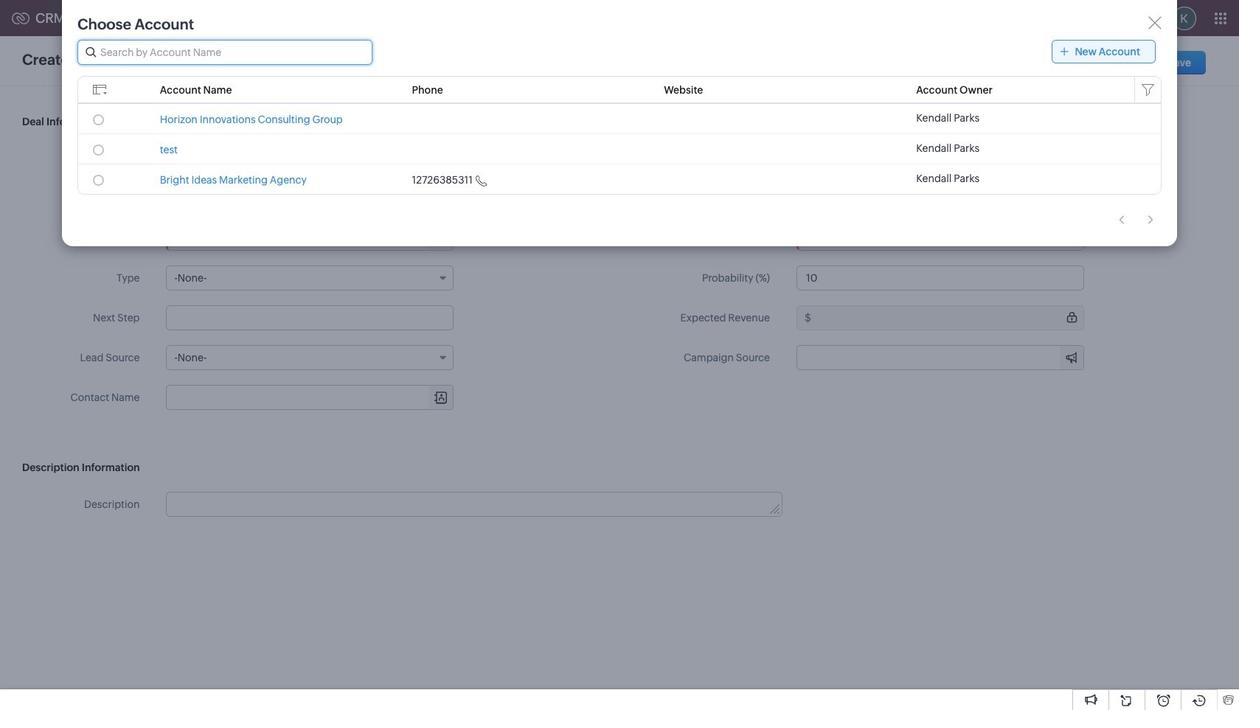 Task type: locate. For each thing, give the bounding box(es) containing it.
logo image
[[12, 12, 30, 24]]

None text field
[[166, 305, 454, 331]]

None text field
[[814, 147, 1084, 170], [166, 186, 454, 211], [797, 266, 1085, 291], [167, 493, 782, 516], [814, 147, 1084, 170], [166, 186, 454, 211], [797, 266, 1085, 291], [167, 493, 782, 516]]

navigation
[[1112, 210, 1162, 231]]

MMM D, YYYY text field
[[797, 186, 1085, 211]]



Task type: vqa. For each thing, say whether or not it's contained in the screenshot.
field
no



Task type: describe. For each thing, give the bounding box(es) containing it.
Search by Account Name text field
[[78, 41, 372, 64]]



